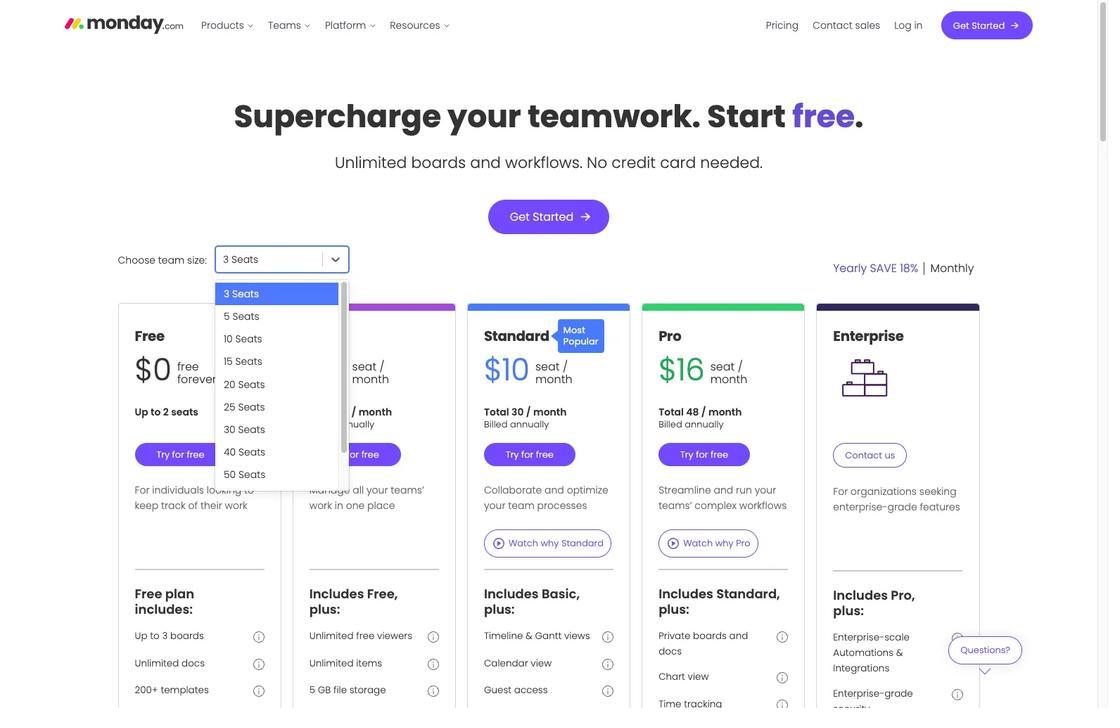 Task type: locate. For each thing, give the bounding box(es) containing it.
try for $16
[[681, 449, 694, 462]]

unlimited down supercharge
[[335, 152, 407, 174]]

2 video button icon image from the left
[[667, 537, 681, 551]]

total for $16
[[659, 406, 684, 420]]

free inside "free plan includes:"
[[135, 586, 162, 603]]

main element
[[195, 0, 1033, 51]]

grade inside for organizations seeking enterprise-grade features
[[888, 501, 917, 515]]

basic
[[309, 327, 347, 347]]

teams' down 'streamline'
[[659, 499, 692, 513]]

4 try from the left
[[681, 449, 694, 462]]

0 horizontal spatial in
[[335, 499, 343, 513]]

month for $16
[[711, 372, 748, 388]]

1 vertical spatial 3
[[224, 287, 230, 301]]

try for free up the all
[[331, 449, 379, 462]]

2 horizontal spatial seat
[[711, 359, 735, 375]]

why down processes
[[541, 537, 559, 550]]

1 vertical spatial free
[[135, 586, 162, 603]]

1 horizontal spatial view
[[688, 671, 709, 684]]

watch for $16
[[683, 537, 713, 550]]

plus: up private
[[659, 601, 690, 619]]

unlimited for unlimited boards and workflows. no credit card needed.
[[335, 152, 407, 174]]

gb
[[318, 684, 331, 698]]

month up total 48 / month billed annually
[[711, 372, 748, 388]]

annually inside total 24 / month billed annually
[[336, 418, 374, 432]]

/ right 48
[[702, 406, 706, 420]]

teams' inside 'manage all your teams' work in one place'
[[391, 484, 424, 498]]

1 try for free from the left
[[157, 449, 204, 462]]

0 horizontal spatial why
[[541, 537, 559, 550]]

for
[[172, 449, 184, 462], [347, 449, 359, 462], [521, 449, 534, 462], [696, 449, 708, 462]]

log in link
[[888, 14, 930, 37]]

0 horizontal spatial 5
[[224, 310, 230, 324]]

includes inside includes basic, plus:
[[484, 586, 539, 603]]

1 vertical spatial view
[[688, 671, 709, 684]]

month down the $10 seat / month
[[533, 406, 567, 420]]

0 vertical spatial 30
[[512, 406, 524, 420]]

30 seats
[[224, 423, 265, 437]]

boards inside free: up to 3 boards region
[[170, 630, 204, 644]]

for for $0
[[172, 449, 184, 462]]

0 horizontal spatial annually
[[336, 418, 374, 432]]

boards inside private boards and docs
[[693, 630, 727, 644]]

work down looking at left bottom
[[225, 499, 248, 513]]

2 billed from the left
[[484, 418, 508, 432]]

/ right $8
[[380, 359, 385, 375]]

3 total from the left
[[659, 406, 684, 420]]

needed.
[[700, 152, 763, 174]]

/ for $16
[[738, 359, 743, 375]]

$10
[[484, 349, 530, 392]]

seats right 40
[[239, 445, 265, 459]]

place
[[367, 499, 395, 513]]

sales
[[856, 18, 881, 32]]

Monthly radio
[[925, 260, 980, 277]]

1 billed from the left
[[309, 418, 333, 432]]

video button icon image down collaborate
[[492, 537, 506, 551]]

$10 seat / month
[[484, 349, 573, 392]]

most popular
[[564, 324, 599, 349]]

watch down collaborate and optimize your team processes
[[509, 537, 538, 550]]

1 vertical spatial &
[[896, 647, 903, 660]]

0 horizontal spatial teams'
[[391, 484, 424, 498]]

plus: for $8
[[309, 601, 340, 619]]

1 try for free button from the left
[[135, 444, 226, 467]]

docs
[[659, 646, 682, 659], [182, 657, 205, 671]]

/ for total 48 / month
[[702, 406, 706, 420]]

try inside '$16' region
[[681, 449, 694, 462]]

try for free button for $8
[[309, 444, 401, 467]]

month inside the $10 seat / month
[[536, 372, 573, 388]]

up inside region
[[135, 630, 147, 644]]

docs inside private boards and docs
[[659, 646, 682, 659]]

private boards and docs
[[659, 630, 748, 659]]

contact inside contact us button
[[845, 449, 882, 463]]

.
[[855, 95, 864, 138]]

views
[[564, 630, 590, 644]]

us
[[885, 449, 895, 463]]

and inside collaborate and optimize your team processes
[[545, 484, 564, 498]]

4 for from the left
[[696, 449, 708, 462]]

standard: timeline &amp; gantt views region
[[484, 629, 596, 647]]

0 vertical spatial grade
[[888, 501, 917, 515]]

1 vertical spatial contact
[[845, 449, 882, 463]]

0 vertical spatial 3
[[223, 253, 229, 267]]

/ inside $8 seat / month
[[380, 359, 385, 375]]

100 seats
[[224, 491, 268, 505]]

try up collaborate
[[506, 449, 519, 462]]

to down 50 seats
[[244, 484, 254, 498]]

boards are the place for organizing all your work and data (e.g. projects, clients, processes). image
[[253, 632, 264, 644]]

0 horizontal spatial watch
[[509, 537, 538, 550]]

try for free inside $8 region
[[331, 449, 379, 462]]

work down manage
[[309, 499, 332, 513]]

0 horizontal spatial get started button
[[488, 200, 610, 234]]

unlimited boards and workflows. no credit card needed.
[[335, 152, 763, 174]]

viewers have read only access to the data within the account with no editing rights. element
[[428, 632, 439, 647]]

free
[[135, 327, 165, 347], [135, 586, 162, 603]]

30
[[512, 406, 524, 420], [224, 423, 236, 437]]

standard down processes
[[562, 537, 604, 550]]

0 horizontal spatial billed
[[309, 418, 333, 432]]

0 horizontal spatial get started
[[510, 209, 574, 225]]

billed inside the total 30 / month billed annually
[[484, 418, 508, 432]]

/ inside total 48 / month billed annually
[[702, 406, 706, 420]]

automations
[[833, 647, 894, 660]]

try for free inside $10 region
[[506, 449, 554, 462]]

0 horizontal spatial seat
[[352, 359, 377, 375]]

standard up $10
[[484, 327, 550, 347]]

2 horizontal spatial total
[[659, 406, 684, 420]]

all
[[353, 484, 364, 498]]

0 vertical spatial started
[[972, 19, 1005, 32]]

annually down $16 seat / month
[[685, 418, 724, 432]]

team down collaborate
[[508, 499, 535, 513]]

top tier security features & user management controls. element
[[952, 690, 963, 704]]

1 vertical spatial grade
[[885, 688, 913, 701]]

3 seats up 5 seats
[[224, 287, 259, 301]]

for inside for organizations seeking enterprise-grade features
[[833, 485, 848, 499]]

annually for $16
[[685, 418, 724, 432]]

try for free down the total 30 / month billed annually
[[506, 449, 554, 462]]

1 horizontal spatial in
[[915, 18, 923, 32]]

month inside total 48 / month billed annually
[[709, 406, 742, 420]]

5 for 5 seats
[[224, 310, 230, 324]]

seats right 10
[[235, 332, 262, 347]]

viewers have read only access to the data within the account with no editing rights. image
[[428, 632, 439, 644]]

contact sales
[[813, 18, 881, 32]]

0 vertical spatial 5
[[224, 310, 230, 324]]

seat for $16
[[711, 359, 735, 375]]

get started
[[954, 19, 1005, 32], [510, 209, 574, 225]]

5 gb file storage
[[309, 684, 386, 698]]

team left size:
[[158, 253, 185, 268]]

why inside '$16' region
[[715, 537, 734, 550]]

video button icon image inside $10 region
[[492, 537, 506, 551]]

get down workflows.
[[510, 209, 530, 225]]

boards
[[411, 152, 466, 174], [170, 630, 204, 644], [693, 630, 727, 644]]

1 vertical spatial 30
[[224, 423, 236, 437]]

1 horizontal spatial get started button
[[942, 11, 1033, 39]]

1 horizontal spatial 5
[[309, 684, 315, 698]]

for up keep
[[135, 484, 150, 498]]

up inside $0 region
[[135, 406, 148, 420]]

seat right $16
[[711, 359, 735, 375]]

view for $16
[[688, 671, 709, 684]]

1 horizontal spatial annually
[[510, 418, 549, 432]]

1 horizontal spatial for
[[833, 485, 848, 499]]

5 left the gb
[[309, 684, 315, 698]]

choose
[[118, 253, 156, 268]]

includes inside includes free, plus:
[[309, 586, 364, 603]]

more storage means more space to save files, images, and important documents. element
[[428, 686, 439, 701]]

0 vertical spatial &
[[526, 630, 533, 644]]

unlimited up the gb
[[309, 657, 354, 671]]

free inside region
[[356, 630, 375, 644]]

5 inside region
[[309, 684, 315, 698]]

1 horizontal spatial get
[[954, 19, 970, 32]]

enterprise-
[[833, 632, 885, 645], [833, 688, 885, 701]]

/ right '24'
[[352, 406, 356, 420]]

watch inside $10 region
[[509, 537, 538, 550]]

0 vertical spatial teams'
[[391, 484, 424, 498]]

platform
[[325, 18, 367, 32]]

try for free button inside $0 region
[[135, 444, 226, 467]]

up left 2
[[135, 406, 148, 420]]

try up individuals
[[157, 449, 170, 462]]

1 horizontal spatial seat
[[536, 359, 560, 375]]

/ down the $10 seat / month
[[526, 406, 531, 420]]

teams'
[[391, 484, 424, 498], [659, 499, 692, 513]]

contact left the us
[[845, 449, 882, 463]]

enterprise- up automations
[[833, 632, 885, 645]]

view inside standard: calendar view region
[[531, 657, 552, 671]]

1 vertical spatial get started
[[510, 209, 574, 225]]

boards are the place for organizing all your work and data (e.g. projects, clients, processes). element
[[253, 632, 264, 647]]

0 horizontal spatial work
[[225, 499, 248, 513]]

annually
[[336, 418, 374, 432], [510, 418, 549, 432], [685, 418, 724, 432]]

within boards we have rows, or 'items' - an item can be anything you want it to be - task, project, customer, etc. use as many items as you want throughout your different boards to manage all kinds of information! element
[[428, 659, 439, 674]]

annually for $8
[[336, 418, 374, 432]]

0 vertical spatial pro
[[659, 327, 682, 347]]

list containing pricing
[[760, 0, 930, 51]]

try for free button for $10
[[484, 444, 576, 467]]

create docs and collaborate with your team in real time. as your collaboration thrives, turn those words into actions with live updated data using monday.com real time engine! image
[[253, 659, 264, 671]]

1 horizontal spatial video button icon image
[[667, 537, 681, 551]]

0 vertical spatial standard
[[484, 327, 550, 347]]

free: unlimited docs region
[[135, 656, 247, 674]]

why inside $10 region
[[541, 537, 559, 550]]

grade down organizations
[[888, 501, 917, 515]]

1 horizontal spatial teams'
[[659, 499, 692, 513]]

2 up from the top
[[135, 630, 147, 644]]

enterprise- up security
[[833, 688, 885, 701]]

get right the log in link
[[954, 19, 970, 32]]

1 horizontal spatial &
[[896, 647, 903, 660]]

boards for unlimited
[[411, 152, 466, 174]]

2 vertical spatial to
[[150, 630, 160, 644]]

total inside total 24 / month billed annually
[[309, 406, 335, 420]]

started inside main element
[[972, 19, 1005, 32]]

includes 250,000 automation and integration actions per month. link
[[952, 633, 963, 649]]

for up individuals
[[172, 449, 184, 462]]

2 try for free from the left
[[331, 449, 379, 462]]

contact us
[[845, 449, 895, 463]]

$8 region
[[293, 311, 455, 570]]

try inside $10 region
[[506, 449, 519, 462]]

seat inside the $10 seat / month
[[536, 359, 560, 375]]

1 horizontal spatial billed
[[484, 418, 508, 432]]

enterprise-
[[833, 501, 888, 515]]

$16
[[659, 349, 705, 392]]

enterprise: enterprise-grade security  &amp; governance region
[[833, 687, 945, 709]]

3 up 5 seats
[[224, 287, 230, 301]]

unlimited for unlimited items
[[309, 657, 354, 671]]

supercharge your teamwork. start free .
[[234, 95, 864, 138]]

billed left '24'
[[309, 418, 333, 432]]

includes inside the includes pro, plus:
[[833, 587, 888, 605]]

0 vertical spatial view
[[531, 657, 552, 671]]

collaborate
[[484, 484, 542, 498]]

/
[[380, 359, 385, 375], [563, 359, 568, 375], [738, 359, 743, 375], [352, 406, 356, 420], [526, 406, 531, 420], [702, 406, 706, 420]]

annually inside the total 30 / month billed annually
[[510, 418, 549, 432]]

try inside $8 region
[[331, 449, 344, 462]]

in left one
[[335, 499, 343, 513]]

month down popular
[[536, 372, 573, 388]]

get started button
[[942, 11, 1033, 39], [488, 200, 610, 234]]

try for free inside '$16' region
[[681, 449, 728, 462]]

1 vertical spatial standard
[[562, 537, 604, 550]]

log
[[895, 18, 912, 32]]

pro,
[[891, 587, 915, 605]]

questions? button
[[949, 637, 1022, 675]]

unlimited for unlimited docs
[[135, 657, 179, 671]]

0 vertical spatial to
[[151, 406, 161, 420]]

1 work from the left
[[225, 499, 248, 513]]

try inside $0 region
[[157, 449, 170, 462]]

/ for total 24 / month
[[352, 406, 356, 420]]

1 vertical spatial to
[[244, 484, 254, 498]]

in inside 'manage all your teams' work in one place'
[[335, 499, 343, 513]]

0 horizontal spatial boards
[[170, 630, 204, 644]]

3 billed from the left
[[659, 418, 682, 432]]

1 total from the left
[[309, 406, 335, 420]]

plus: inside "includes standard, plus:"
[[659, 601, 690, 619]]

0 horizontal spatial list
[[195, 0, 458, 51]]

4 try for free from the left
[[681, 449, 728, 462]]

month inside total 24 / month billed annually
[[359, 406, 392, 420]]

and up complex
[[714, 484, 733, 498]]

25 seats
[[224, 400, 265, 414]]

free: 200+ templates region
[[135, 683, 247, 701]]

seat for $10
[[536, 359, 560, 375]]

/ inside total 24 / month billed annually
[[352, 406, 356, 420]]

billed down $10
[[484, 418, 508, 432]]

1 horizontal spatial total
[[484, 406, 509, 420]]

try for free for $10
[[506, 449, 554, 462]]

5 up 10
[[224, 310, 230, 324]]

try for free button down the total 30 / month billed annually
[[484, 444, 576, 467]]

0 vertical spatial up
[[135, 406, 148, 420]]

0 horizontal spatial total
[[309, 406, 335, 420]]

contact inside contact sales button
[[813, 18, 853, 32]]

includes up private
[[659, 586, 714, 603]]

team
[[158, 253, 185, 268], [508, 499, 535, 513]]

your
[[448, 95, 521, 138], [367, 484, 388, 498], [755, 484, 776, 498], [484, 499, 506, 513]]

includes
[[309, 586, 364, 603], [484, 586, 539, 603], [659, 586, 714, 603], [833, 587, 888, 605]]

1 horizontal spatial pro
[[736, 537, 751, 550]]

1 vertical spatial team
[[508, 499, 535, 513]]

watch why standard button
[[484, 530, 612, 558], [484, 530, 612, 558]]

0 vertical spatial get
[[954, 19, 970, 32]]

3 for from the left
[[521, 449, 534, 462]]

30 down the $10 seat / month
[[512, 406, 524, 420]]

seats
[[231, 253, 258, 267], [232, 287, 259, 301], [233, 310, 259, 324], [235, 332, 262, 347], [235, 355, 262, 369], [238, 378, 265, 392], [238, 400, 265, 414], [238, 423, 265, 437], [239, 445, 265, 459], [239, 468, 266, 482], [241, 491, 268, 505]]

total inside total 48 / month billed annually
[[659, 406, 684, 420]]

3 try for free button from the left
[[484, 444, 576, 467]]

plus: inside includes basic, plus:
[[484, 601, 515, 619]]

plus: inside includes free, plus:
[[309, 601, 340, 619]]

2 list from the left
[[760, 0, 930, 51]]

seats up 5 seats
[[232, 287, 259, 301]]

to for boards
[[150, 630, 160, 644]]

1 horizontal spatial 30
[[512, 406, 524, 420]]

2 vertical spatial 3
[[162, 630, 168, 644]]

/ for total 30 / month
[[526, 406, 531, 420]]

for up the all
[[347, 449, 359, 462]]

guest access
[[484, 684, 548, 698]]

15
[[224, 355, 233, 369]]

pricing
[[767, 18, 799, 32]]

try for free button down total 48 / month billed annually
[[659, 444, 750, 467]]

0 horizontal spatial 30
[[224, 423, 236, 437]]

annually inside total 48 / month billed annually
[[685, 418, 724, 432]]

scale
[[885, 632, 910, 645]]

1 horizontal spatial why
[[715, 537, 734, 550]]

2 free from the top
[[135, 586, 162, 603]]

$8 seat / month
[[309, 349, 389, 392]]

to left 2
[[151, 406, 161, 420]]

free: up to 3 boards region
[[135, 629, 247, 647]]

0 horizontal spatial video button icon image
[[492, 537, 506, 551]]

4 try for free button from the left
[[659, 444, 750, 467]]

0 vertical spatial enterprise-
[[833, 632, 885, 645]]

plus: inside the includes pro, plus:
[[833, 603, 864, 620]]

month inside the total 30 / month billed annually
[[533, 406, 567, 420]]

for inside $10 region
[[521, 449, 534, 462]]

billed
[[309, 418, 333, 432], [484, 418, 508, 432], [659, 418, 682, 432]]

1 horizontal spatial get started
[[954, 19, 1005, 32]]

annually down the $10 seat / month
[[510, 418, 549, 432]]

started
[[972, 19, 1005, 32], [533, 209, 574, 225]]

0 horizontal spatial &
[[526, 630, 533, 644]]

month inside $16 seat / month
[[711, 372, 748, 388]]

video button icon image left watch why pro
[[667, 537, 681, 551]]

for inside $8 region
[[347, 449, 359, 462]]

to down includes:
[[150, 630, 160, 644]]

0 vertical spatial in
[[915, 18, 923, 32]]

visualize your data on different types of charts and graphs. element
[[777, 673, 788, 687]]

0 horizontal spatial started
[[533, 209, 574, 225]]

0 vertical spatial get started
[[954, 19, 1005, 32]]

unlimited for unlimited free viewers
[[309, 630, 354, 644]]

looking
[[207, 484, 242, 498]]

get started for get started button to the right
[[954, 19, 1005, 32]]

3 seat from the left
[[711, 359, 735, 375]]

& left gantt
[[526, 630, 533, 644]]

and inside streamline and run your teams' complex workflows
[[714, 484, 733, 498]]

1 vertical spatial 5
[[309, 684, 315, 698]]

3 down includes:
[[162, 630, 168, 644]]

file
[[334, 684, 347, 698]]

3 right size:
[[223, 253, 229, 267]]

2 seat from the left
[[536, 359, 560, 375]]

month for $10
[[536, 372, 573, 388]]

2 annually from the left
[[510, 418, 549, 432]]

annually down $8 seat / month on the left of page
[[336, 418, 374, 432]]

0 horizontal spatial standard
[[484, 327, 550, 347]]

work inside 'manage all your teams' work in one place'
[[309, 499, 332, 513]]

billed inside total 48 / month billed annually
[[659, 418, 682, 432]]

seats right 100
[[241, 491, 268, 505]]

free up $0
[[135, 327, 165, 347]]

manage all your upcoming work using a visual calendar. element
[[602, 659, 614, 674]]

includes left free,
[[309, 586, 364, 603]]

and down "includes standard, plus:"
[[729, 630, 748, 644]]

view down standard: timeline &amp; gantt views region
[[531, 657, 552, 671]]

video button icon image
[[492, 537, 506, 551], [667, 537, 681, 551]]

1 vertical spatial in
[[335, 499, 343, 513]]

3 seats right size:
[[223, 253, 258, 267]]

1 watch from the left
[[509, 537, 538, 550]]

more storage means more space to save files, images, and important documents. image
[[428, 686, 439, 698]]

try for free up individuals
[[157, 449, 204, 462]]

0 horizontal spatial view
[[531, 657, 552, 671]]

and
[[470, 152, 501, 174], [545, 484, 564, 498], [714, 484, 733, 498], [729, 630, 748, 644]]

1 list from the left
[[195, 0, 458, 51]]

try for $8
[[331, 449, 344, 462]]

unlimited items
[[309, 657, 382, 671]]

1 seat from the left
[[352, 359, 377, 375]]

seat inside $8 seat / month
[[352, 359, 377, 375]]

10
[[224, 332, 233, 347]]

collaborate and optimize your team processes
[[484, 484, 609, 513]]

in right log
[[915, 18, 923, 32]]

try for free button inside '$16' region
[[659, 444, 750, 467]]

try for free inside $0 region
[[157, 449, 204, 462]]

2 work from the left
[[309, 499, 332, 513]]

1 vertical spatial started
[[533, 209, 574, 225]]

workflows
[[740, 499, 787, 513]]

free
[[793, 95, 855, 138], [177, 359, 199, 375], [187, 449, 204, 462], [361, 449, 379, 462], [536, 449, 554, 462], [711, 449, 728, 462], [356, 630, 375, 644]]

try for free button inside $8 region
[[309, 444, 401, 467]]

month right 48
[[709, 406, 742, 420]]

2 horizontal spatial boards
[[693, 630, 727, 644]]

1 horizontal spatial watch
[[683, 537, 713, 550]]

0 vertical spatial free
[[135, 327, 165, 347]]

watch for $10
[[509, 537, 538, 550]]

your inside collaborate and optimize your team processes
[[484, 499, 506, 513]]

3 annually from the left
[[685, 418, 724, 432]]

billed for $8
[[309, 418, 333, 432]]

try for $0
[[157, 449, 170, 462]]

free for free
[[135, 327, 165, 347]]

enterprise- for automations
[[833, 632, 885, 645]]

1 vertical spatial teams'
[[659, 499, 692, 513]]

2 horizontal spatial billed
[[659, 418, 682, 432]]

plus: up timeline
[[484, 601, 515, 619]]

manage all your teams' work in one place
[[309, 484, 424, 513]]

1 vertical spatial pro
[[736, 537, 751, 550]]

includes left pro,
[[833, 587, 888, 605]]

pro up $16
[[659, 327, 682, 347]]

in
[[915, 18, 923, 32], [335, 499, 343, 513]]

1 enterprise- from the top
[[833, 632, 885, 645]]

why down complex
[[715, 537, 734, 550]]

for
[[135, 484, 150, 498], [833, 485, 848, 499]]

to inside region
[[150, 630, 160, 644]]

total left '24'
[[309, 406, 335, 420]]

2 horizontal spatial annually
[[685, 418, 724, 432]]

try for free button up individuals
[[135, 444, 226, 467]]

contact for contact sales
[[813, 18, 853, 32]]

grade down enterprise: enterprise-scale  automations &amp; integrations "region"
[[885, 688, 913, 701]]

seat inside $16 seat / month
[[711, 359, 735, 375]]

view inside pro: chart view region
[[688, 671, 709, 684]]

2 for from the left
[[347, 449, 359, 462]]

try for $10
[[506, 449, 519, 462]]

free for free plan includes:
[[135, 586, 162, 603]]

pro
[[659, 327, 682, 347], [736, 537, 751, 550]]

watch why pro button
[[659, 530, 758, 558], [659, 530, 758, 558]]

1 annually from the left
[[336, 418, 374, 432]]

/ inside the $10 seat / month
[[563, 359, 568, 375]]

1 horizontal spatial boards
[[411, 152, 466, 174]]

questions?
[[960, 644, 1010, 657]]

video button icon image inside '$16' region
[[667, 537, 681, 551]]

contact left sales
[[813, 18, 853, 32]]

& down scale
[[896, 647, 903, 660]]

0 vertical spatial contact
[[813, 18, 853, 32]]

1 horizontal spatial list
[[760, 0, 930, 51]]

choose from over 200+ templates for every industry, and customize them to fit your team's needs. image
[[253, 686, 264, 698]]

/ right $16
[[738, 359, 743, 375]]

1 horizontal spatial started
[[972, 19, 1005, 32]]

platform link
[[318, 14, 383, 37]]

try
[[157, 449, 170, 462], [331, 449, 344, 462], [506, 449, 519, 462], [681, 449, 694, 462]]

/ inside $16 seat / month
[[738, 359, 743, 375]]

monday.com logo image
[[65, 9, 183, 39]]

products link
[[195, 14, 261, 37]]

total left 48
[[659, 406, 684, 420]]

2 try from the left
[[331, 449, 344, 462]]

get inside main element
[[954, 19, 970, 32]]

0 horizontal spatial team
[[158, 253, 185, 268]]

1 for from the left
[[172, 449, 184, 462]]

total 48 / month billed annually
[[659, 406, 742, 432]]

visualize your data on different types of charts and graphs. image
[[777, 673, 788, 684]]

view
[[531, 657, 552, 671], [688, 671, 709, 684]]

view right chart on the right of page
[[688, 671, 709, 684]]

to
[[151, 406, 161, 420], [244, 484, 254, 498], [150, 630, 160, 644]]

docs down private
[[659, 646, 682, 659]]

billed inside total 24 / month billed annually
[[309, 418, 333, 432]]

watch inside '$16' region
[[683, 537, 713, 550]]

Yearly SAVE 18% radio
[[828, 260, 925, 277]]

/ down popular
[[563, 359, 568, 375]]

2 total from the left
[[484, 406, 509, 420]]

pro down 'workflows'
[[736, 537, 751, 550]]

enterprise: enterprise-scale  automations &amp; integrations region
[[833, 631, 945, 677]]

1 up from the top
[[135, 406, 148, 420]]

1 horizontal spatial docs
[[659, 646, 682, 659]]

list
[[195, 0, 458, 51], [760, 0, 930, 51]]

why for $16
[[715, 537, 734, 550]]

size:
[[187, 253, 207, 268]]

try for free for $0
[[157, 449, 204, 462]]

total inside the total 30 / month billed annually
[[484, 406, 509, 420]]

1 why from the left
[[541, 537, 559, 550]]

plus: up automations
[[833, 603, 864, 620]]

0 horizontal spatial get
[[510, 209, 530, 225]]

for inside $0 region
[[172, 449, 184, 462]]

1 free from the top
[[135, 327, 165, 347]]

free left plan
[[135, 586, 162, 603]]

1 horizontal spatial work
[[309, 499, 332, 513]]

total
[[309, 406, 335, 420], [484, 406, 509, 420], [659, 406, 684, 420]]

0 horizontal spatial for
[[135, 484, 150, 498]]

seat right $10
[[536, 359, 560, 375]]

1 vertical spatial up
[[135, 630, 147, 644]]

plus: for $10
[[484, 601, 515, 619]]

1 vertical spatial enterprise-
[[833, 688, 885, 701]]

pricing link
[[760, 14, 806, 37]]

2 try for free button from the left
[[309, 444, 401, 467]]

$10 region
[[468, 311, 630, 570]]

teams' up place
[[391, 484, 424, 498]]

unlimited up unlimited items
[[309, 630, 354, 644]]

1 try from the left
[[157, 449, 170, 462]]

get started inside main element
[[954, 19, 1005, 32]]

up down includes:
[[135, 630, 147, 644]]

enterprise- inside enterprise-grade security
[[833, 688, 885, 701]]

try up 'streamline'
[[681, 449, 694, 462]]

0 vertical spatial get started button
[[942, 11, 1033, 39]]

standard: calendar view region
[[484, 656, 596, 674]]

40
[[224, 445, 236, 459]]

2 enterprise- from the top
[[833, 688, 885, 701]]

0 vertical spatial team
[[158, 253, 185, 268]]

for inside '$16' region
[[696, 449, 708, 462]]

1 video button icon image from the left
[[492, 537, 506, 551]]

2 watch from the left
[[683, 537, 713, 550]]

2 why from the left
[[715, 537, 734, 550]]

unlimited up 200+
[[135, 657, 179, 671]]

/ inside the total 30 / month billed annually
[[526, 406, 531, 420]]

includes inside "includes standard, plus:"
[[659, 586, 714, 603]]

month inside $8 seat / month
[[352, 372, 389, 388]]

collaborate on specific projects with your outside users without giving them access to your full account. element
[[602, 686, 614, 701]]

try for free down total 48 / month billed annually
[[681, 449, 728, 462]]

free inside $0 region
[[135, 327, 165, 347]]

try for free button up the all
[[309, 444, 401, 467]]

total 30 / month billed annually
[[484, 406, 567, 432]]

view for $10
[[531, 657, 552, 671]]

for inside for individuals looking to keep track of their work
[[135, 484, 150, 498]]

24
[[337, 406, 349, 420]]

3 try from the left
[[506, 449, 519, 462]]

0 horizontal spatial docs
[[182, 657, 205, 671]]

3 try for free from the left
[[506, 449, 554, 462]]

1 horizontal spatial team
[[508, 499, 535, 513]]

teams link
[[261, 14, 318, 37]]

enterprise- inside enterprise-scale automations & integrations
[[833, 632, 885, 645]]

free inside '$16' region
[[711, 449, 728, 462]]



Task type: describe. For each thing, give the bounding box(es) containing it.
try for free button for $16
[[659, 444, 750, 467]]

contact us button
[[833, 444, 907, 468]]

team inside collaborate and optimize your team processes
[[508, 499, 535, 513]]

annually for $10
[[510, 418, 549, 432]]

track
[[161, 499, 186, 513]]

one
[[346, 499, 365, 513]]

basic: 5 gb file storage region
[[309, 683, 421, 701]]

free inside $8 region
[[361, 449, 379, 462]]

for for $8
[[347, 449, 359, 462]]

30 inside the total 30 / month billed annually
[[512, 406, 524, 420]]

unlimited free viewers
[[309, 630, 412, 644]]

storage
[[350, 684, 386, 698]]

track and monitor the time spent on each task. element
[[777, 700, 788, 709]]

to for seats
[[151, 406, 161, 420]]

private boards/docs are only visible and accessible to you and team members you invite. element
[[777, 632, 788, 647]]

up for up to 2 seats
[[135, 406, 148, 420]]

$8
[[309, 349, 347, 392]]

50 seats
[[224, 468, 266, 482]]

standard,
[[717, 586, 780, 603]]

track and monitor the time spent on each task. image
[[777, 700, 788, 709]]

yearly
[[833, 260, 867, 277]]

for individuals looking to keep track of their work
[[135, 484, 254, 513]]

seats up 10 seats
[[233, 310, 259, 324]]

see all upcoming work in a visual timeline, and use gantt charts to ensure you're meeting deadlines successfully. element
[[602, 632, 614, 647]]

yearly save 18%
[[833, 260, 919, 277]]

month for total 48 / month
[[709, 406, 742, 420]]

teamwork.
[[528, 95, 701, 138]]

individuals
[[152, 484, 204, 498]]

enterprise-grade security
[[833, 688, 913, 709]]

5 for 5 gb file storage
[[309, 684, 315, 698]]

includes pro, plus:
[[833, 587, 915, 620]]

$0 region
[[119, 311, 281, 570]]

guest
[[484, 684, 512, 698]]

includes basic, plus:
[[484, 586, 580, 619]]

plus: for $16
[[659, 601, 690, 619]]

timeline
[[484, 630, 523, 644]]

seeking
[[920, 485, 957, 499]]

card
[[660, 152, 696, 174]]

your inside 'manage all your teams' work in one place'
[[367, 484, 388, 498]]

5 seats
[[224, 310, 259, 324]]

timeline & gantt views
[[484, 630, 590, 644]]

includes for $10
[[484, 586, 539, 603]]

calendar view
[[484, 657, 552, 671]]

for for $10
[[521, 449, 534, 462]]

top tier security features & user management controls. image
[[952, 690, 963, 701]]

boards for private
[[693, 630, 727, 644]]

streamline and run your teams' complex workflows
[[659, 484, 787, 513]]

pro: chart view region
[[659, 670, 771, 687]]

seats right 25
[[238, 400, 265, 414]]

month for $8
[[352, 372, 389, 388]]

for for enterprise
[[833, 485, 848, 499]]

1 vertical spatial get started button
[[488, 200, 610, 234]]

video button icon image for $16
[[667, 537, 681, 551]]

3 inside region
[[162, 630, 168, 644]]

seats right size:
[[231, 253, 258, 267]]

try for free for $16
[[681, 449, 728, 462]]

includes free, plus:
[[309, 586, 398, 619]]

billing period option group
[[828, 260, 980, 277]]

includes for $8
[[309, 586, 364, 603]]

choose from over 200+ templates for every industry, and customize them to fit your team's needs. element
[[253, 686, 264, 701]]

resources
[[390, 18, 441, 32]]

manage all your upcoming work using a visual calendar. image
[[602, 659, 614, 671]]

integrations
[[833, 663, 890, 676]]

basic,
[[542, 586, 580, 603]]

of
[[188, 499, 198, 513]]

manage
[[309, 484, 350, 498]]

10 seats
[[224, 332, 262, 347]]

keep
[[135, 499, 158, 513]]

work inside for individuals looking to keep track of their work
[[225, 499, 248, 513]]

/ for $10
[[563, 359, 568, 375]]

enterprise- for security
[[833, 688, 885, 701]]

total for $10
[[484, 406, 509, 420]]

teams' inside streamline and run your teams' complex workflows
[[659, 499, 692, 513]]

total for $8
[[309, 406, 335, 420]]

pro: private boards and docs region
[[659, 629, 771, 660]]

up for up to 3 boards
[[135, 630, 147, 644]]

complex
[[695, 499, 737, 513]]

for for $16
[[696, 449, 708, 462]]

month for total 30 / month
[[533, 406, 567, 420]]

why for $10
[[541, 537, 559, 550]]

your inside streamline and run your teams' complex workflows
[[755, 484, 776, 498]]

includes:
[[135, 601, 193, 619]]

grade inside enterprise-grade security
[[885, 688, 913, 701]]

free plan includes:
[[135, 586, 194, 619]]

0 vertical spatial 3 seats
[[223, 253, 258, 267]]

contact for contact us
[[845, 449, 882, 463]]

includes 250,000 automation and integration actions per month. image
[[952, 634, 963, 645]]

15 seats
[[224, 355, 262, 369]]

started for get started button to the right
[[972, 19, 1005, 32]]

basic: unlimited items region
[[309, 656, 421, 674]]

to inside for individuals looking to keep track of their work
[[244, 484, 254, 498]]

48
[[686, 406, 699, 420]]

standard: guest access region
[[484, 683, 596, 701]]

resources link
[[383, 14, 458, 37]]

basic: unlimited free viewers region
[[309, 629, 421, 647]]

optimize
[[567, 484, 609, 498]]

video button icon image for $10
[[492, 537, 506, 551]]

free inside $10 region
[[536, 449, 554, 462]]

products
[[202, 18, 245, 32]]

most
[[564, 324, 585, 337]]

choose team size:
[[118, 253, 207, 268]]

watch why pro
[[683, 537, 751, 550]]

enterprise
[[833, 327, 904, 347]]

pro: time tracking region
[[659, 697, 771, 709]]

1 horizontal spatial standard
[[562, 537, 604, 550]]

0 horizontal spatial pro
[[659, 327, 682, 347]]

$0
[[135, 349, 172, 392]]

up to 3 boards
[[135, 630, 204, 644]]

workflows.
[[505, 152, 583, 174]]

within boards we have rows, or 'items' - an item can be anything you want it to be - task, project, customer, etc. use as many items as you want throughout your different boards to manage all kinds of information! image
[[428, 659, 439, 671]]

& inside enterprise-scale automations & integrations
[[896, 647, 903, 660]]

billed for $10
[[484, 418, 508, 432]]

200+ templates
[[135, 684, 209, 698]]

1 vertical spatial 3 seats
[[224, 287, 259, 301]]

seat for $8
[[352, 359, 377, 375]]

create docs and collaborate with your team in real time. as your collaboration thrives, turn those words into actions with live updated data using monday.com real time engine! element
[[253, 659, 264, 674]]

credit
[[612, 152, 656, 174]]

1 vertical spatial get
[[510, 209, 530, 225]]

free inside $0 free forever
[[177, 359, 199, 375]]

up to 2 seats
[[135, 406, 198, 420]]

calendar
[[484, 657, 528, 671]]

enterprise region
[[817, 311, 979, 571]]

try for free button for $0
[[135, 444, 226, 467]]

50
[[224, 468, 236, 482]]

save
[[870, 260, 897, 277]]

seats up 40 seats
[[238, 423, 265, 437]]

$16 region
[[643, 311, 805, 570]]

viewers
[[377, 630, 412, 644]]

month for total 24 / month
[[359, 406, 392, 420]]

supercharge
[[234, 95, 441, 138]]

security
[[833, 703, 870, 709]]

list containing products
[[195, 0, 458, 51]]

for for free
[[135, 484, 150, 498]]

seats right 50
[[239, 468, 266, 482]]

plan
[[165, 586, 194, 603]]

processes
[[537, 499, 587, 513]]

collaborate on specific projects with your outside users without giving them access to your full account. image
[[602, 686, 614, 698]]

forever
[[177, 372, 217, 388]]

billed for $16
[[659, 418, 682, 432]]

20
[[224, 378, 235, 392]]

seats right 15
[[235, 355, 262, 369]]

try for free for $8
[[331, 449, 379, 462]]

18%
[[900, 260, 919, 277]]

items
[[356, 657, 382, 671]]

see all upcoming work in a visual timeline, and use gantt charts to ensure you're meeting deadlines successfully. image
[[602, 632, 614, 644]]

private boards/docs are only visible and accessible to you and team members you invite. image
[[777, 632, 788, 644]]

contact us - enterprise image
[[839, 354, 891, 403]]

includes for $16
[[659, 586, 714, 603]]

access
[[514, 684, 548, 698]]

start
[[707, 95, 786, 138]]

seats right 20 on the bottom left
[[238, 378, 265, 392]]

teams
[[268, 18, 301, 32]]

features
[[920, 501, 961, 515]]

25
[[224, 400, 235, 414]]

monthly
[[931, 260, 974, 277]]

$16 seat / month
[[659, 349, 748, 392]]

get started for the bottommost get started button
[[510, 209, 574, 225]]

& inside standard: timeline &amp; gantt views region
[[526, 630, 533, 644]]

started for the bottommost get started button
[[533, 209, 574, 225]]

templates
[[161, 684, 209, 698]]

and inside private boards and docs
[[729, 630, 748, 644]]

/ for $8
[[380, 359, 385, 375]]

200+
[[135, 684, 158, 698]]

watch why standard
[[509, 537, 604, 550]]

enterprise-scale automations & integrations
[[833, 632, 910, 676]]

and left workflows.
[[470, 152, 501, 174]]

20 seats
[[224, 378, 265, 392]]



Task type: vqa. For each thing, say whether or not it's contained in the screenshot.
Oxy image
no



